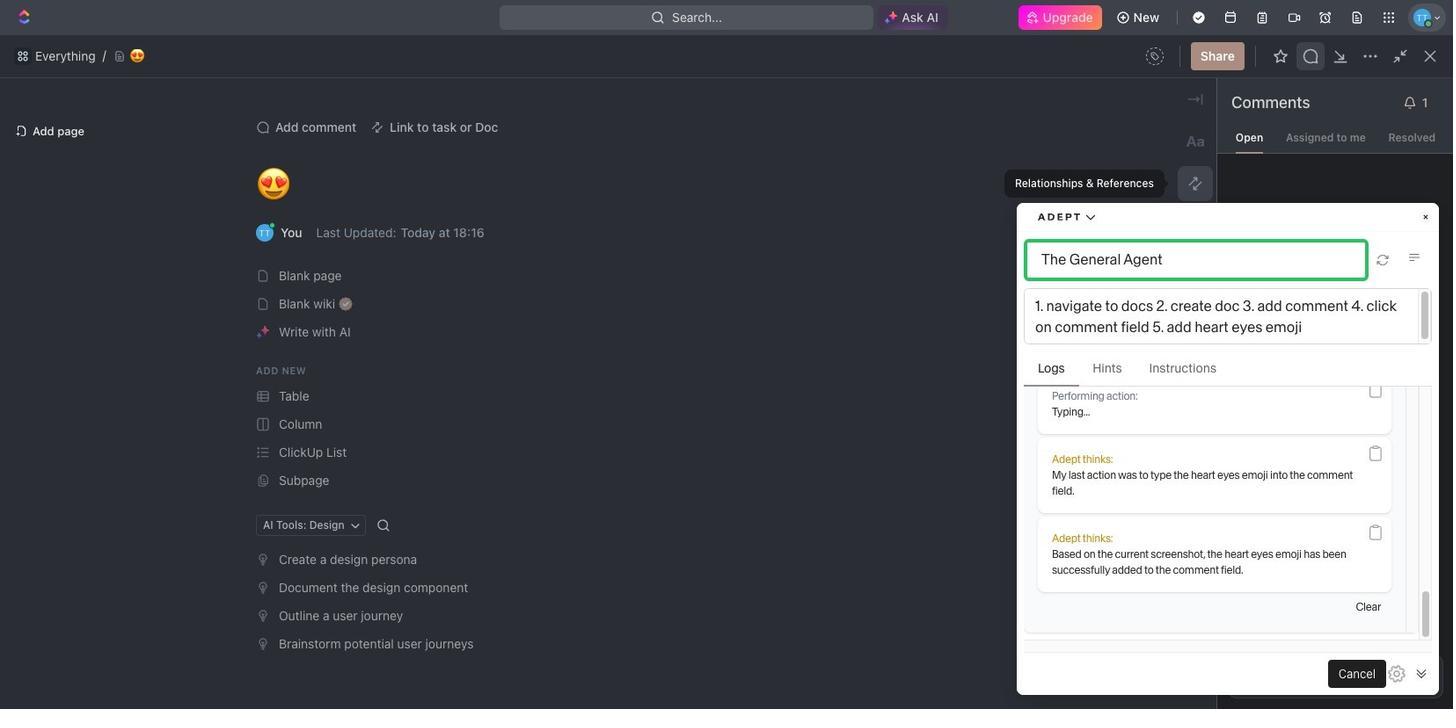 Task type: vqa. For each thing, say whether or not it's contained in the screenshot.
column header
yes



Task type: describe. For each thing, give the bounding box(es) containing it.
drumstick bite image
[[1302, 687, 1312, 698]]

dropdown menu image
[[1141, 42, 1169, 70]]

sidebar navigation
[[0, 35, 224, 710]]



Task type: locate. For each thing, give the bounding box(es) containing it.
2 row from the top
[[247, 498, 1408, 530]]

3 row from the top
[[247, 529, 1408, 560]]

tab list
[[267, 429, 702, 471]]

6 row from the top
[[247, 621, 1408, 653]]

terry turtle's workspace, , element
[[289, 300, 310, 321]]

column header
[[247, 471, 267, 499]]

row
[[247, 471, 1408, 499], [247, 498, 1408, 530], [247, 529, 1408, 560], [247, 560, 1408, 591], [247, 590, 1408, 622], [247, 621, 1408, 653], [247, 652, 1408, 684]]

1 row from the top
[[247, 471, 1408, 499]]

7 row from the top
[[247, 652, 1408, 684]]

5 row from the top
[[247, 590, 1408, 622]]

4 row from the top
[[247, 560, 1408, 591]]

cell
[[247, 499, 267, 529], [247, 530, 267, 560], [247, 560, 267, 590], [1236, 560, 1377, 590], [247, 591, 267, 621], [954, 591, 1095, 621], [1095, 591, 1236, 621], [1236, 591, 1377, 621], [247, 622, 267, 652], [247, 653, 267, 683], [267, 653, 574, 683], [1236, 653, 1377, 683]]

heart image
[[1056, 214, 1067, 225]]

table
[[247, 471, 1408, 710]]



